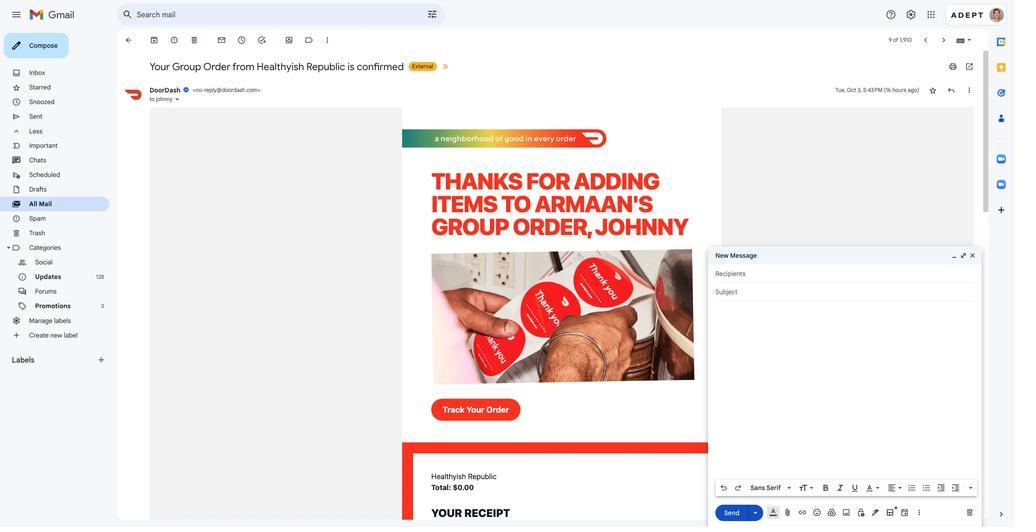 Task type: locate. For each thing, give the bounding box(es) containing it.
your group order from healthyish republic is confirmed
[[150, 60, 404, 73]]

your receipt
[[431, 507, 510, 520]]

your down total:
[[431, 507, 462, 520]]

less
[[29, 127, 43, 135]]

1 vertical spatial group
[[431, 213, 509, 240]]

republic inside the 'healthyish republic total: $0.00'
[[468, 472, 497, 481]]

0 horizontal spatial healthyish
[[257, 60, 304, 73]]

0 vertical spatial healthyish
[[257, 60, 304, 73]]

manage labels link
[[29, 317, 71, 325]]

to
[[150, 96, 155, 103], [501, 190, 531, 217]]

to inside thanks for adding items to armaan's group order, johnny
[[501, 190, 531, 217]]

snoozed
[[29, 98, 55, 106]]

show details image
[[174, 97, 180, 102]]

track your order link
[[431, 399, 521, 421]]

1 horizontal spatial your
[[431, 507, 462, 520]]

is
[[348, 60, 355, 73]]

Message Body text field
[[716, 306, 975, 477]]

0 vertical spatial order
[[203, 60, 230, 73]]

confirmed
[[357, 60, 404, 73]]

tue, oct 3, 5:43 pm (16 hours ago) cell
[[836, 86, 919, 95]]

more formatting options image
[[966, 484, 975, 493]]

order for your
[[486, 405, 509, 415]]

1 horizontal spatial healthyish
[[431, 472, 466, 481]]

starred
[[29, 83, 51, 91]]

order
[[203, 60, 230, 73], [486, 405, 509, 415]]

inbox
[[29, 69, 45, 77]]

all
[[29, 200, 37, 208]]

republic
[[306, 60, 345, 73], [468, 472, 497, 481]]

not starred image
[[928, 86, 938, 95]]

social
[[35, 259, 53, 267]]

delete image
[[190, 36, 199, 45]]

new
[[716, 252, 729, 260]]

thanks for adding items to armaan's group order, johnny
[[431, 168, 689, 240]]

healthyish
[[257, 60, 304, 73], [431, 472, 466, 481]]

2 vertical spatial your
[[431, 507, 462, 520]]

5:43 pm
[[863, 87, 883, 94]]

to johnny
[[150, 96, 173, 103]]

trash link
[[29, 229, 45, 237]]

your up doordash
[[150, 60, 170, 73]]

johnny
[[595, 213, 689, 240]]

indent more ‪(⌘])‬ image
[[951, 484, 960, 493]]

republic up $0.00
[[468, 472, 497, 481]]

adding
[[574, 168, 659, 195]]

insert files using drive image
[[827, 508, 836, 518]]

0 horizontal spatial to
[[150, 96, 155, 103]]

select a layout image
[[886, 508, 895, 518]]

1 vertical spatial republic
[[468, 472, 497, 481]]

tab list
[[989, 29, 1014, 495]]

healthyish up total:
[[431, 472, 466, 481]]

0 vertical spatial group
[[172, 60, 201, 73]]

sans serif
[[751, 484, 781, 492]]

formatting options toolbar
[[716, 480, 977, 497]]

republic left is
[[306, 60, 345, 73]]

compose
[[29, 41, 58, 49]]

categories link
[[29, 244, 61, 252]]

healthyish republic total: $0.00
[[431, 472, 497, 492]]

create
[[29, 332, 49, 340]]

advanced search options image
[[423, 5, 441, 23]]

updates link
[[35, 273, 61, 281]]

1 vertical spatial healthyish
[[431, 472, 466, 481]]

order right track
[[486, 405, 509, 415]]

discard draft ‪(⌘⇧d)‬ image
[[965, 508, 975, 518]]

1 vertical spatial to
[[501, 190, 531, 217]]

scheduled
[[29, 171, 60, 179]]

new message
[[716, 252, 757, 260]]

for
[[526, 168, 570, 195]]

0 vertical spatial your
[[150, 60, 170, 73]]

1 horizontal spatial order
[[486, 405, 509, 415]]

your right track
[[467, 405, 485, 415]]

insert signature image
[[871, 508, 880, 518]]

track
[[443, 405, 465, 415]]

sans
[[751, 484, 765, 492]]

items
[[431, 190, 497, 217]]

healthyish down the move to inbox image
[[257, 60, 304, 73]]

0 horizontal spatial your
[[150, 60, 170, 73]]

order up < no-reply@doordash.com >
[[203, 60, 230, 73]]

doordash neighborhood of good image
[[402, 130, 607, 148]]

reply@doordash.com
[[204, 87, 257, 94]]

0 horizontal spatial order
[[203, 60, 230, 73]]

bulleted list ‪(⌘⇧8)‬ image
[[922, 484, 931, 493]]

search mail image
[[119, 6, 136, 23]]

insert photo image
[[842, 508, 851, 518]]

None search field
[[117, 4, 445, 26]]

1 horizontal spatial group
[[431, 213, 509, 240]]

spam
[[29, 215, 46, 223]]

create new label link
[[29, 332, 78, 340]]

$0.00
[[453, 483, 474, 492]]

doordash, inc. image
[[124, 86, 142, 104]]

0 horizontal spatial group
[[172, 60, 201, 73]]

your
[[150, 60, 170, 73], [467, 405, 485, 415], [431, 507, 462, 520]]

snoozed link
[[29, 98, 55, 106]]

drafts
[[29, 186, 47, 194]]

send button
[[716, 505, 748, 522]]

forums
[[35, 288, 57, 296]]

2 horizontal spatial your
[[467, 405, 485, 415]]

less button
[[0, 124, 109, 139]]

order for group
[[203, 60, 230, 73]]

from
[[233, 60, 254, 73]]

starred link
[[29, 83, 51, 91]]

1 horizontal spatial to
[[501, 190, 531, 217]]

gmail image
[[29, 5, 79, 24]]

labels heading
[[12, 356, 97, 365]]

1 vertical spatial order
[[486, 405, 509, 415]]

archive image
[[150, 36, 159, 45]]

0 horizontal spatial republic
[[306, 60, 345, 73]]

chats link
[[29, 156, 46, 164]]

total:
[[431, 483, 451, 492]]

new message dialog
[[708, 247, 982, 528]]

all mail link
[[29, 200, 52, 208]]

oct
[[847, 87, 856, 94]]

serif
[[767, 484, 781, 492]]

move to inbox image
[[285, 36, 294, 45]]

1 horizontal spatial republic
[[468, 472, 497, 481]]

attach files image
[[783, 508, 793, 518]]

healthyish inside the 'healthyish republic total: $0.00'
[[431, 472, 466, 481]]

numbered list ‪(⌘⇧7)‬ image
[[908, 484, 917, 493]]

drafts link
[[29, 186, 47, 194]]

128
[[96, 274, 104, 281]]

older image
[[939, 36, 949, 45]]

settings image
[[906, 9, 917, 20]]

thanks
[[431, 168, 522, 195]]



Task type: describe. For each thing, give the bounding box(es) containing it.
indent less ‪(⌘[)‬ image
[[937, 484, 946, 493]]

Search mail text field
[[137, 10, 401, 19]]

minimize image
[[951, 252, 958, 259]]

manage labels
[[29, 317, 71, 325]]

italic ‪(⌘i)‬ image
[[836, 484, 845, 493]]

9
[[889, 37, 892, 44]]

newer image
[[921, 36, 930, 45]]

3,
[[858, 87, 862, 94]]

snooze image
[[237, 36, 246, 45]]

main menu image
[[11, 9, 22, 20]]

external
[[412, 63, 434, 70]]

insert link ‪(⌘k)‬ image
[[798, 508, 807, 518]]

scheduled link
[[29, 171, 60, 179]]

your for receipt
[[431, 507, 462, 520]]

new
[[50, 332, 62, 340]]

label
[[64, 332, 78, 340]]

pop out image
[[960, 252, 967, 259]]

armaan's
[[535, 190, 653, 217]]

back to all mail image
[[124, 36, 133, 45]]

create new label
[[29, 332, 78, 340]]

9 of 1,910
[[889, 37, 912, 44]]

all mail
[[29, 200, 52, 208]]

>
[[257, 87, 260, 94]]

labels navigation
[[0, 29, 117, 528]]

redo ‪(⌘y)‬ image
[[734, 484, 743, 493]]

categories
[[29, 244, 61, 252]]

order,
[[513, 213, 591, 240]]

labels
[[12, 356, 34, 365]]

set up a time to meet image
[[900, 508, 909, 518]]

compose button
[[4, 33, 69, 58]]

spam link
[[29, 215, 46, 223]]

Not starred checkbox
[[928, 86, 938, 95]]

insert emoji ‪(⌘⇧2)‬ image
[[813, 508, 822, 518]]

tue,
[[836, 87, 846, 94]]

add to tasks image
[[257, 36, 266, 45]]

send
[[724, 509, 740, 517]]

social link
[[35, 259, 53, 267]]

more send options image
[[751, 509, 760, 518]]

close image
[[969, 252, 976, 259]]

1 vertical spatial your
[[467, 405, 485, 415]]

manage
[[29, 317, 52, 325]]

important link
[[29, 142, 58, 150]]

bold ‪(⌘b)‬ image
[[821, 484, 830, 493]]

promotions link
[[35, 302, 71, 310]]

0 vertical spatial republic
[[306, 60, 345, 73]]

mark as unread image
[[217, 36, 226, 45]]

ago)
[[908, 87, 919, 94]]

mail
[[39, 200, 52, 208]]

trash
[[29, 229, 45, 237]]

< no-reply@doordash.com >
[[193, 87, 260, 94]]

<
[[193, 87, 196, 94]]

your for group
[[150, 60, 170, 73]]

sent link
[[29, 113, 42, 121]]

recipients
[[716, 270, 746, 278]]

message
[[730, 252, 757, 260]]

underline ‪(⌘u)‬ image
[[851, 484, 860, 493]]

more options image
[[917, 508, 922, 518]]

chats
[[29, 156, 46, 164]]

hours
[[893, 87, 907, 94]]

promotions
[[35, 302, 71, 310]]

track your order
[[443, 405, 509, 415]]

no-
[[196, 87, 204, 94]]

more image
[[323, 36, 332, 45]]

receipt
[[464, 507, 510, 520]]

important
[[29, 142, 58, 150]]

johnny
[[156, 96, 173, 103]]

sans serif option
[[749, 484, 786, 493]]

toggle confidential mode image
[[856, 508, 866, 518]]

group inside thanks for adding items to armaan's group order, johnny
[[431, 213, 509, 240]]

updates
[[35, 273, 61, 281]]

doordash
[[150, 86, 180, 94]]

select input tool image
[[967, 37, 972, 43]]

labels
[[54, 317, 71, 325]]

(16
[[884, 87, 891, 94]]

1,910
[[900, 37, 912, 44]]

Subject field
[[716, 288, 975, 297]]

forums link
[[35, 288, 57, 296]]

0 vertical spatial to
[[150, 96, 155, 103]]

tue, oct 3, 5:43 pm (16 hours ago)
[[836, 87, 919, 94]]

doordash cell
[[150, 86, 260, 94]]

of
[[893, 37, 898, 44]]

support image
[[886, 9, 897, 20]]

undo ‪(⌘z)‬ image
[[719, 484, 728, 493]]

3
[[101, 303, 104, 310]]

sent
[[29, 113, 42, 121]]

verified sender image
[[183, 87, 189, 93]]

labels image
[[305, 36, 314, 45]]

report spam image
[[170, 36, 179, 45]]

inbox link
[[29, 69, 45, 77]]



Task type: vqa. For each thing, say whether or not it's contained in the screenshot.
of
yes



